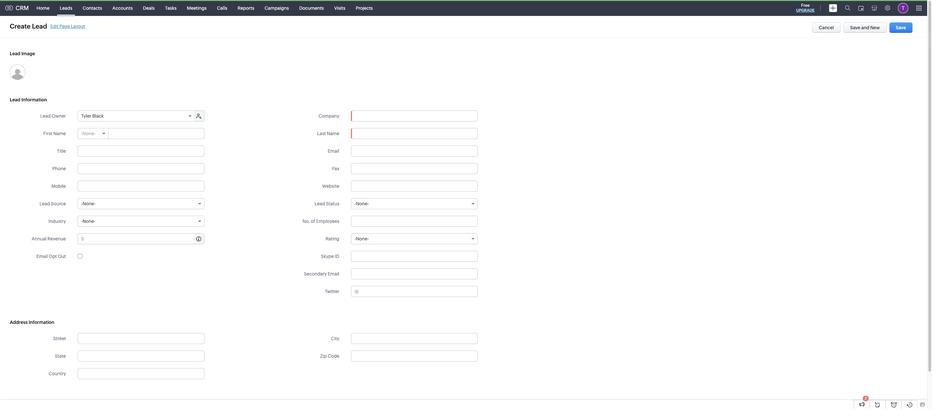 Task type: describe. For each thing, give the bounding box(es) containing it.
secondary
[[304, 271, 327, 277]]

search image
[[845, 5, 851, 11]]

cancel button
[[812, 22, 841, 33]]

information for address information
[[29, 320, 54, 325]]

home link
[[31, 0, 55, 16]]

visits
[[334, 5, 345, 11]]

zip code
[[320, 354, 339, 359]]

- for industry
[[81, 219, 83, 224]]

projects
[[356, 5, 373, 11]]

lead status
[[315, 201, 339, 206]]

reports
[[238, 5, 254, 11]]

name for first name
[[53, 131, 66, 136]]

create lead edit page layout
[[10, 22, 85, 30]]

lead for lead image
[[10, 51, 20, 56]]

image
[[21, 51, 35, 56]]

-none- for lead status
[[355, 201, 369, 206]]

-none- field for lead status
[[351, 198, 478, 209]]

company
[[319, 113, 339, 119]]

state
[[55, 354, 66, 359]]

tasks
[[165, 5, 177, 11]]

visits link
[[329, 0, 351, 16]]

industry
[[48, 219, 66, 224]]

edit
[[50, 24, 58, 29]]

calls
[[217, 5, 227, 11]]

id
[[335, 254, 339, 259]]

-none- field for rating
[[351, 233, 478, 244]]

@
[[355, 289, 359, 294]]

black
[[92, 113, 104, 119]]

none- down tyler
[[83, 131, 95, 136]]

meetings link
[[182, 0, 212, 16]]

documents link
[[294, 0, 329, 16]]

campaigns
[[265, 5, 289, 11]]

page
[[59, 24, 70, 29]]

no. of employees
[[303, 219, 339, 224]]

save for save and new
[[850, 25, 860, 30]]

twitter
[[325, 289, 339, 294]]

skype id
[[321, 254, 339, 259]]

upgrade
[[796, 8, 815, 13]]

secondary email
[[304, 271, 339, 277]]

out
[[58, 254, 66, 259]]

zip
[[320, 354, 327, 359]]

$
[[81, 236, 84, 241]]

-none- for rating
[[355, 236, 369, 241]]

skype
[[321, 254, 334, 259]]

address
[[10, 320, 28, 325]]

last name
[[317, 131, 339, 136]]

revenue
[[47, 236, 66, 241]]

lead source
[[40, 201, 66, 206]]

mobile
[[51, 184, 66, 189]]

tasks link
[[160, 0, 182, 16]]

-none- for industry
[[81, 219, 95, 224]]

website
[[322, 184, 339, 189]]

crm link
[[5, 5, 29, 11]]

none- for industry
[[83, 219, 95, 224]]

calendar image
[[858, 5, 864, 11]]

campaigns link
[[259, 0, 294, 16]]

contacts link
[[78, 0, 107, 16]]

free
[[801, 3, 810, 8]]

owner
[[52, 113, 66, 119]]

email for email opt out
[[36, 254, 48, 259]]

source
[[51, 201, 66, 206]]

lead for lead status
[[315, 201, 325, 206]]

address information
[[10, 320, 54, 325]]

edit page layout link
[[50, 24, 85, 29]]

street
[[53, 336, 66, 341]]

first
[[43, 131, 52, 136]]

opt
[[49, 254, 57, 259]]

lead for lead information
[[10, 97, 20, 102]]

country
[[49, 371, 66, 376]]

contacts
[[83, 5, 102, 11]]

cancel
[[819, 25, 834, 30]]

image image
[[10, 64, 25, 80]]

tyler black
[[81, 113, 104, 119]]

save for save
[[896, 25, 906, 30]]

lead information
[[10, 97, 47, 102]]

lead for lead source
[[40, 201, 50, 206]]

leads link
[[55, 0, 78, 16]]



Task type: vqa. For each thing, say whether or not it's contained in the screenshot.
Other Modules Field
no



Task type: locate. For each thing, give the bounding box(es) containing it.
save left and
[[850, 25, 860, 30]]

None field
[[351, 111, 477, 121], [78, 369, 204, 379], [351, 111, 477, 121], [78, 369, 204, 379]]

- for rating
[[355, 236, 356, 241]]

accounts
[[112, 5, 133, 11]]

title
[[57, 149, 66, 154]]

lead left source
[[40, 201, 50, 206]]

Tyler Black field
[[78, 111, 194, 121]]

first name
[[43, 131, 66, 136]]

- right rating on the left bottom
[[355, 236, 356, 241]]

none- right source
[[83, 201, 95, 206]]

home
[[37, 5, 49, 11]]

email opt out
[[36, 254, 66, 259]]

- for lead status
[[355, 201, 356, 206]]

lead left image
[[10, 51, 20, 56]]

save button
[[889, 22, 913, 33]]

2
[[865, 397, 867, 400]]

layout
[[71, 24, 85, 29]]

None text field
[[351, 128, 478, 139], [351, 146, 478, 157], [85, 234, 204, 244], [351, 268, 478, 280], [360, 286, 477, 297], [351, 333, 478, 344], [78, 351, 204, 362], [351, 351, 478, 362], [78, 369, 204, 379], [351, 128, 478, 139], [351, 146, 478, 157], [85, 234, 204, 244], [351, 268, 478, 280], [360, 286, 477, 297], [351, 333, 478, 344], [78, 351, 204, 362], [351, 351, 478, 362], [78, 369, 204, 379]]

create menu image
[[829, 4, 837, 12]]

None text field
[[351, 111, 477, 121], [109, 128, 204, 139], [78, 146, 204, 157], [78, 163, 204, 174], [351, 163, 478, 174], [78, 181, 204, 192], [351, 181, 478, 192], [351, 216, 478, 227], [351, 251, 478, 262], [78, 333, 204, 344], [351, 111, 477, 121], [109, 128, 204, 139], [78, 146, 204, 157], [78, 163, 204, 174], [351, 163, 478, 174], [78, 181, 204, 192], [351, 181, 478, 192], [351, 216, 478, 227], [351, 251, 478, 262], [78, 333, 204, 344]]

-
[[81, 131, 83, 136], [81, 201, 83, 206], [355, 201, 356, 206], [81, 219, 83, 224], [355, 236, 356, 241]]

status
[[326, 201, 339, 206]]

name for last name
[[327, 131, 339, 136]]

save
[[850, 25, 860, 30], [896, 25, 906, 30]]

lead left status
[[315, 201, 325, 206]]

- up $
[[81, 219, 83, 224]]

- right source
[[81, 201, 83, 206]]

none- for lead source
[[83, 201, 95, 206]]

-none- right source
[[81, 201, 95, 206]]

- for lead source
[[81, 201, 83, 206]]

employees
[[316, 219, 339, 224]]

phone
[[52, 166, 66, 171]]

information up lead owner
[[21, 97, 47, 102]]

lead left owner
[[40, 113, 51, 119]]

tyler
[[81, 113, 91, 119]]

-None- field
[[78, 128, 108, 139], [78, 198, 204, 209], [351, 198, 478, 209], [78, 216, 204, 227], [351, 233, 478, 244]]

save down profile "element"
[[896, 25, 906, 30]]

1 save from the left
[[850, 25, 860, 30]]

email for email
[[328, 149, 339, 154]]

lead down image
[[10, 97, 20, 102]]

crm
[[16, 5, 29, 11]]

save and new button
[[843, 22, 887, 33]]

1 vertical spatial information
[[29, 320, 54, 325]]

name right first
[[53, 131, 66, 136]]

none- right rating on the left bottom
[[356, 236, 369, 241]]

email
[[328, 149, 339, 154], [36, 254, 48, 259], [328, 271, 339, 277]]

none-
[[83, 131, 95, 136], [83, 201, 95, 206], [356, 201, 369, 206], [83, 219, 95, 224], [356, 236, 369, 241]]

none- for lead status
[[356, 201, 369, 206]]

last
[[317, 131, 326, 136]]

lead owner
[[40, 113, 66, 119]]

2 save from the left
[[896, 25, 906, 30]]

-none-
[[81, 131, 95, 136], [81, 201, 95, 206], [355, 201, 369, 206], [81, 219, 95, 224], [355, 236, 369, 241]]

lead image
[[10, 51, 35, 56]]

projects link
[[351, 0, 378, 16]]

create menu element
[[825, 0, 841, 16]]

accounts link
[[107, 0, 138, 16]]

1 horizontal spatial name
[[327, 131, 339, 136]]

email up fax
[[328, 149, 339, 154]]

- right status
[[355, 201, 356, 206]]

and
[[861, 25, 869, 30]]

0 vertical spatial information
[[21, 97, 47, 102]]

profile image
[[898, 3, 908, 13]]

code
[[328, 354, 339, 359]]

free upgrade
[[796, 3, 815, 13]]

-none- right status
[[355, 201, 369, 206]]

information for lead information
[[21, 97, 47, 102]]

annual
[[32, 236, 47, 241]]

0 horizontal spatial name
[[53, 131, 66, 136]]

profile element
[[894, 0, 912, 16]]

none- for rating
[[356, 236, 369, 241]]

name
[[53, 131, 66, 136], [327, 131, 339, 136]]

-none- up $
[[81, 219, 95, 224]]

meetings
[[187, 5, 207, 11]]

-none- down tyler
[[81, 131, 95, 136]]

0 vertical spatial email
[[328, 149, 339, 154]]

deals link
[[138, 0, 160, 16]]

2 vertical spatial email
[[328, 271, 339, 277]]

annual revenue
[[32, 236, 66, 241]]

search element
[[841, 0, 854, 16]]

lead for lead owner
[[40, 113, 51, 119]]

leads
[[60, 5, 72, 11]]

name right last
[[327, 131, 339, 136]]

reports link
[[232, 0, 259, 16]]

email up twitter
[[328, 271, 339, 277]]

information
[[21, 97, 47, 102], [29, 320, 54, 325]]

0 horizontal spatial save
[[850, 25, 860, 30]]

-none- field for industry
[[78, 216, 204, 227]]

-none- for lead source
[[81, 201, 95, 206]]

create
[[10, 22, 31, 30]]

lead left edit
[[32, 22, 47, 30]]

1 horizontal spatial save
[[896, 25, 906, 30]]

fax
[[332, 166, 339, 171]]

rating
[[326, 236, 339, 241]]

email left opt
[[36, 254, 48, 259]]

calls link
[[212, 0, 232, 16]]

1 name from the left
[[53, 131, 66, 136]]

new
[[870, 25, 880, 30]]

none- up $
[[83, 219, 95, 224]]

none- right status
[[356, 201, 369, 206]]

save and new
[[850, 25, 880, 30]]

deals
[[143, 5, 155, 11]]

2 name from the left
[[327, 131, 339, 136]]

city
[[331, 336, 339, 341]]

documents
[[299, 5, 324, 11]]

lead
[[32, 22, 47, 30], [10, 51, 20, 56], [10, 97, 20, 102], [40, 113, 51, 119], [40, 201, 50, 206], [315, 201, 325, 206]]

-none- right rating on the left bottom
[[355, 236, 369, 241]]

no.
[[303, 219, 310, 224]]

information right address
[[29, 320, 54, 325]]

1 vertical spatial email
[[36, 254, 48, 259]]

-none- field for lead source
[[78, 198, 204, 209]]

- down tyler
[[81, 131, 83, 136]]

of
[[311, 219, 315, 224]]



